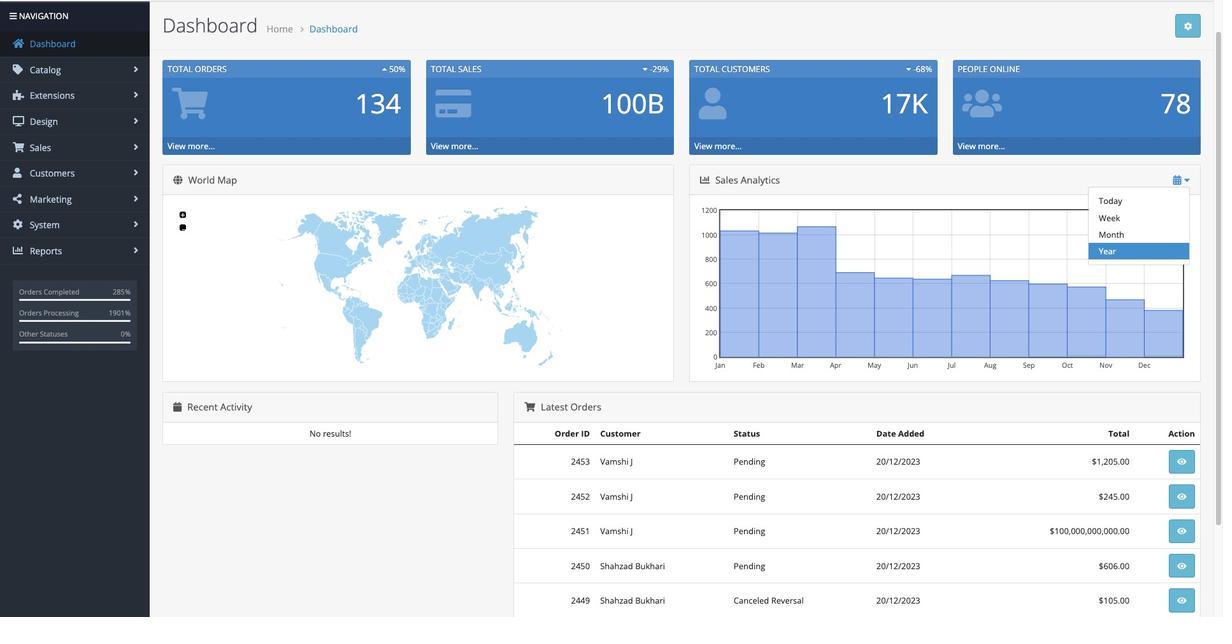 Task type: vqa. For each thing, say whether or not it's contained in the screenshot.
View image corresponding to $1,205.00
yes



Task type: locate. For each thing, give the bounding box(es) containing it.
1 vamshi from the top
[[601, 456, 629, 467]]

other
[[19, 329, 38, 339]]

2 vertical spatial j
[[631, 525, 633, 537]]

view for 134
[[168, 140, 186, 152]]

desktop image
[[13, 116, 24, 126]]

2 pending from the top
[[734, 491, 766, 502]]

2 vertical spatial customers
[[1145, 225, 1180, 235]]

1 20/12/2023 from the top
[[877, 456, 921, 467]]

20/12/2023
[[877, 456, 921, 467], [877, 491, 921, 502], [877, 525, 921, 537], [877, 560, 921, 572], [877, 595, 921, 606]]

jan
[[716, 360, 726, 370]]

1 horizontal spatial shopping cart image
[[525, 402, 536, 412]]

2 vertical spatial sales
[[716, 173, 739, 186]]

puzzle piece image
[[13, 90, 24, 100]]

0 vertical spatial vamshi
[[601, 456, 629, 467]]

0 vertical spatial j
[[631, 456, 633, 467]]

design
[[27, 115, 58, 127]]

0 vertical spatial customers
[[722, 63, 771, 75]]

more...
[[188, 140, 215, 152], [451, 140, 479, 152], [715, 140, 742, 152], [979, 140, 1006, 152]]

3 j from the top
[[631, 525, 633, 537]]

month
[[1100, 229, 1125, 240]]

completed
[[44, 287, 80, 296]]

dashboard link
[[310, 22, 358, 35], [0, 31, 150, 57]]

3 20/12/2023 from the top
[[877, 525, 921, 537]]

2 view more... from the left
[[431, 140, 479, 152]]

view more... link
[[168, 140, 215, 152], [431, 140, 479, 152], [695, 140, 742, 152], [958, 140, 1006, 152]]

1 vertical spatial view image
[[1178, 562, 1187, 570]]

vamshi j right 2451
[[601, 525, 633, 537]]

view image for $245.00
[[1178, 493, 1187, 501]]

j
[[631, 456, 633, 467], [631, 491, 633, 502], [631, 525, 633, 537]]

2 vertical spatial view image
[[1178, 597, 1187, 605]]

1 view image from the top
[[1178, 493, 1187, 501]]

year
[[1100, 245, 1117, 257]]

vamshi j for 2451
[[601, 525, 633, 537]]

1 vertical spatial bukhari
[[636, 595, 666, 606]]

vamshi j right 2452
[[601, 491, 633, 502]]

caret down image
[[643, 65, 648, 73], [1185, 175, 1191, 185]]

shahzad bukhari right 2449
[[601, 595, 666, 606]]

shahzad bukhari right 2450
[[601, 560, 666, 572]]

map
[[218, 173, 237, 186]]

1 view more... link from the left
[[168, 140, 215, 152]]

3 vamshi j from the top
[[601, 525, 633, 537]]

shahzad bukhari for 2450
[[601, 560, 666, 572]]

calendar image
[[173, 402, 182, 412]]

2 bukhari from the top
[[636, 595, 666, 606]]

0 horizontal spatial dashboard
[[27, 38, 76, 50]]

2 - from the left
[[914, 63, 917, 75]]

home link
[[267, 22, 293, 35]]

people online
[[958, 63, 1021, 75]]

0 vertical spatial caret down image
[[643, 65, 648, 73]]

view image
[[1178, 493, 1187, 501], [1178, 562, 1187, 570]]

1 vertical spatial view image
[[1178, 527, 1187, 536]]

0 vertical spatial view image
[[1178, 458, 1187, 466]]

0 horizontal spatial caret down image
[[643, 65, 648, 73]]

may
[[868, 360, 882, 370]]

4 more... from the left
[[979, 140, 1006, 152]]

chart bar image
[[701, 175, 710, 185]]

canceled reversal
[[734, 595, 804, 606]]

1 vertical spatial customers
[[27, 167, 75, 179]]

pending for 2452
[[734, 491, 766, 502]]

reports link
[[0, 238, 150, 264]]

total customers
[[695, 63, 771, 75]]

3 view image from the top
[[1178, 597, 1187, 605]]

4 view more... link from the left
[[958, 140, 1006, 152]]

0 horizontal spatial dashboard link
[[0, 31, 150, 57]]

2 shahzad from the top
[[601, 595, 633, 606]]

4 pending from the top
[[734, 560, 766, 572]]

shahzad right 2450
[[601, 560, 633, 572]]

more... for 134
[[188, 140, 215, 152]]

1 shahzad from the top
[[601, 560, 633, 572]]

0 vertical spatial sales
[[459, 63, 482, 75]]

j for 2452
[[631, 491, 633, 502]]

1 horizontal spatial -
[[914, 63, 917, 75]]

2 view image from the top
[[1178, 562, 1187, 570]]

3 view more... from the left
[[695, 140, 742, 152]]

0 vertical spatial shahzad
[[601, 560, 633, 572]]

2 view image from the top
[[1178, 527, 1187, 536]]

shopping cart image
[[13, 142, 24, 152], [525, 402, 536, 412]]

total
[[168, 63, 193, 75], [431, 63, 456, 75], [695, 63, 720, 75], [1109, 427, 1130, 439]]

2 j from the top
[[631, 491, 633, 502]]

- up '100b'
[[650, 63, 653, 75]]

400
[[706, 303, 718, 313]]

285%
[[113, 287, 131, 296]]

0 horizontal spatial shopping cart image
[[13, 142, 24, 152]]

1 vertical spatial vamshi j
[[601, 491, 633, 502]]

3 pending from the top
[[734, 525, 766, 537]]

shopping cart image left latest
[[525, 402, 536, 412]]

1 vertical spatial shahzad bukhari
[[601, 595, 666, 606]]

3 vamshi from the top
[[601, 525, 629, 537]]

activity
[[220, 400, 252, 413]]

2 vertical spatial vamshi
[[601, 525, 629, 537]]

vamshi j for 2453
[[601, 456, 633, 467]]

1 more... from the left
[[188, 140, 215, 152]]

2 vamshi j from the top
[[601, 491, 633, 502]]

nov
[[1100, 360, 1113, 370]]

1 pending from the top
[[734, 456, 766, 467]]

vamshi for 2451
[[601, 525, 629, 537]]

3 view from the left
[[695, 140, 713, 152]]

4 view more... from the left
[[958, 140, 1006, 152]]

-29%
[[648, 63, 669, 75]]

customer
[[601, 427, 641, 439]]

2449
[[571, 595, 590, 606]]

$100,000,000,000.00
[[1051, 525, 1130, 537]]

1 vamshi j from the top
[[601, 456, 633, 467]]

2 more... from the left
[[451, 140, 479, 152]]

share alt image
[[13, 194, 24, 204]]

orders processing
[[19, 308, 79, 317]]

view for 78
[[958, 140, 977, 152]]

developer setting image
[[1185, 22, 1193, 30]]

2 shahzad bukhari from the top
[[601, 595, 666, 606]]

0 vertical spatial bukhari
[[636, 560, 666, 572]]

view for 17k
[[695, 140, 713, 152]]

vamshi right 2452
[[601, 491, 629, 502]]

bars image
[[10, 12, 17, 20]]

1 vertical spatial caret down image
[[1185, 175, 1191, 185]]

1 j from the top
[[631, 456, 633, 467]]

2451
[[571, 525, 590, 537]]

shopping cart image up user icon
[[13, 142, 24, 152]]

oct
[[1063, 360, 1074, 370]]

4 view from the left
[[958, 140, 977, 152]]

0 vertical spatial view image
[[1178, 493, 1187, 501]]

4 20/12/2023 from the top
[[877, 560, 921, 572]]

navigation
[[17, 10, 69, 22]]

2 view more... link from the left
[[431, 140, 479, 152]]

- right caret down icon
[[914, 63, 917, 75]]

pending for 2451
[[734, 525, 766, 537]]

bukhari for 2449
[[636, 595, 666, 606]]

tag image
[[13, 64, 24, 74]]

1 shahzad bukhari from the top
[[601, 560, 666, 572]]

bukhari
[[636, 560, 666, 572], [636, 595, 666, 606]]

1 vertical spatial shahzad
[[601, 595, 633, 606]]

1 bukhari from the top
[[636, 560, 666, 572]]

view more... link for 134
[[168, 140, 215, 152]]

vamshi
[[601, 456, 629, 467], [601, 491, 629, 502], [601, 525, 629, 537]]

0 vertical spatial shopping cart image
[[13, 142, 24, 152]]

5 20/12/2023 from the top
[[877, 595, 921, 606]]

3 more... from the left
[[715, 140, 742, 152]]

caret down image right calendar alt image
[[1185, 175, 1191, 185]]

today week month year
[[1100, 195, 1125, 257]]

vamshi right 2451
[[601, 525, 629, 537]]

shahzad bukhari
[[601, 560, 666, 572], [601, 595, 666, 606]]

1 vertical spatial vamshi
[[601, 491, 629, 502]]

dashboard
[[163, 12, 258, 38], [310, 22, 358, 35], [27, 38, 76, 50]]

shahzad right 2449
[[601, 595, 633, 606]]

0 vertical spatial vamshi j
[[601, 456, 633, 467]]

dashboard up the catalog at the top left of the page
[[27, 38, 76, 50]]

dec
[[1139, 360, 1151, 370]]

pending for 2450
[[734, 560, 766, 572]]

caret down image left "29%"
[[643, 65, 648, 73]]

analytics
[[741, 173, 781, 186]]

-
[[650, 63, 653, 75], [914, 63, 917, 75]]

vamshi down customer
[[601, 456, 629, 467]]

view for 100b
[[431, 140, 449, 152]]

0 vertical spatial shahzad bukhari
[[601, 560, 666, 572]]

1 view more... from the left
[[168, 140, 215, 152]]

2 horizontal spatial sales
[[716, 173, 739, 186]]

view more... for 17k
[[695, 140, 742, 152]]

view
[[168, 140, 186, 152], [431, 140, 449, 152], [695, 140, 713, 152], [958, 140, 977, 152]]

view more... link for 100b
[[431, 140, 479, 152]]

customers inside customers link
[[27, 167, 75, 179]]

2 view from the left
[[431, 140, 449, 152]]

dashboard up the total orders
[[163, 12, 258, 38]]

total orders
[[168, 63, 227, 75]]

2 vertical spatial vamshi j
[[601, 525, 633, 537]]

view more... for 100b
[[431, 140, 479, 152]]

order
[[555, 427, 579, 439]]

jun
[[908, 360, 919, 370]]

dashboard link up catalog link
[[0, 31, 150, 57]]

j right 2451
[[631, 525, 633, 537]]

catalog
[[27, 64, 61, 76]]

statuses
[[40, 329, 68, 339]]

1 - from the left
[[650, 63, 653, 75]]

view image for $606.00
[[1178, 562, 1187, 570]]

dashboard right home link
[[310, 22, 358, 35]]

1 view from the left
[[168, 140, 186, 152]]

sales for sales analytics
[[716, 173, 739, 186]]

view image
[[1178, 458, 1187, 466], [1178, 527, 1187, 536], [1178, 597, 1187, 605]]

dashboard link right home link
[[310, 22, 358, 35]]

caret down image
[[907, 65, 912, 73]]

0 horizontal spatial sales
[[27, 141, 51, 153]]

1 vertical spatial j
[[631, 491, 633, 502]]

j right 2452
[[631, 491, 633, 502]]

1 vertical spatial sales
[[27, 141, 51, 153]]

j down customer
[[631, 456, 633, 467]]

0 horizontal spatial -
[[650, 63, 653, 75]]

customers
[[722, 63, 771, 75], [27, 167, 75, 179], [1145, 225, 1180, 235]]

vamshi j down customer
[[601, 456, 633, 467]]

2453
[[571, 456, 590, 467]]

20/12/2023 for $245.00
[[877, 491, 921, 502]]

view more...
[[168, 140, 215, 152], [431, 140, 479, 152], [695, 140, 742, 152], [958, 140, 1006, 152]]

1 horizontal spatial caret down image
[[1185, 175, 1191, 185]]

0 horizontal spatial customers
[[27, 167, 75, 179]]

pending for 2453
[[734, 456, 766, 467]]

1 view image from the top
[[1178, 458, 1187, 466]]

2 vamshi from the top
[[601, 491, 629, 502]]

3 view more... link from the left
[[695, 140, 742, 152]]

home
[[267, 22, 293, 35]]

vamshi for 2453
[[601, 456, 629, 467]]

sales
[[459, 63, 482, 75], [27, 141, 51, 153], [716, 173, 739, 186]]

pending
[[734, 456, 766, 467], [734, 491, 766, 502], [734, 525, 766, 537], [734, 560, 766, 572]]

2 20/12/2023 from the top
[[877, 491, 921, 502]]

view image for $105.00
[[1178, 597, 1187, 605]]

view image for $1,205.00
[[1178, 458, 1187, 466]]

shopping cart image inside sales link
[[13, 142, 24, 152]]

1 vertical spatial shopping cart image
[[525, 402, 536, 412]]



Task type: describe. For each thing, give the bounding box(es) containing it.
1 horizontal spatial dashboard link
[[310, 22, 358, 35]]

- for 100b
[[650, 63, 653, 75]]

j for 2453
[[631, 456, 633, 467]]

0
[[714, 352, 718, 361]]

week link
[[1089, 209, 1190, 226]]

sales for sales
[[27, 141, 51, 153]]

800
[[706, 254, 718, 264]]

more... for 78
[[979, 140, 1006, 152]]

-68%
[[912, 63, 933, 75]]

today link
[[1089, 193, 1190, 209]]

other statuses
[[19, 329, 68, 339]]

134
[[355, 85, 401, 121]]

extensions link
[[0, 83, 150, 108]]

1000
[[702, 230, 718, 240]]

recent activity
[[185, 400, 252, 413]]

total for 100b
[[431, 63, 456, 75]]

50%
[[387, 63, 406, 75]]

caret up image
[[382, 65, 387, 73]]

j for 2451
[[631, 525, 633, 537]]

−
[[182, 224, 186, 235]]

more... for 100b
[[451, 140, 479, 152]]

100b
[[602, 85, 665, 121]]

marketing
[[27, 193, 72, 205]]

2 horizontal spatial dashboard
[[310, 22, 358, 35]]

date
[[877, 427, 897, 439]]

2 horizontal spatial customers
[[1145, 225, 1180, 235]]

view image for $100,000,000,000.00
[[1178, 527, 1187, 536]]

globe image
[[173, 175, 183, 185]]

world map
[[186, 173, 237, 186]]

customers link
[[0, 161, 150, 186]]

latest orders
[[539, 400, 602, 413]]

mar
[[792, 360, 805, 370]]

recent
[[187, 400, 218, 413]]

system
[[27, 219, 60, 231]]

people
[[958, 63, 988, 75]]

1 horizontal spatial sales
[[459, 63, 482, 75]]

200
[[706, 328, 718, 337]]

1200
[[702, 205, 718, 215]]

extensions
[[27, 89, 75, 102]]

+
[[181, 209, 185, 221]]

total for 134
[[168, 63, 193, 75]]

today
[[1100, 195, 1123, 207]]

more... for 17k
[[715, 140, 742, 152]]

vamshi j for 2452
[[601, 491, 633, 502]]

- for 17k
[[914, 63, 917, 75]]

no
[[310, 427, 321, 439]]

20/12/2023 for $100,000,000,000.00
[[877, 525, 921, 537]]

1 horizontal spatial dashboard
[[163, 12, 258, 38]]

$1,205.00
[[1093, 456, 1130, 467]]

20/12/2023 for $105.00
[[877, 595, 921, 606]]

$245.00
[[1100, 491, 1130, 502]]

id
[[582, 427, 590, 439]]

view more... link for 78
[[958, 140, 1006, 152]]

1901%
[[109, 308, 131, 317]]

78
[[1161, 85, 1192, 121]]

total sales
[[431, 63, 482, 75]]

date added
[[877, 427, 925, 439]]

shahzad for 2449
[[601, 595, 633, 606]]

0%
[[121, 329, 131, 339]]

view more... for 78
[[958, 140, 1006, 152]]

view more... for 134
[[168, 140, 215, 152]]

$606.00
[[1100, 560, 1130, 572]]

20/12/2023 for $606.00
[[877, 560, 921, 572]]

processing
[[44, 308, 79, 317]]

shahzad for 2450
[[601, 560, 633, 572]]

600
[[706, 279, 718, 288]]

marketing link
[[0, 187, 150, 212]]

chart bar image
[[13, 245, 24, 256]]

world
[[188, 173, 215, 186]]

system link
[[0, 212, 150, 238]]

total for 17k
[[695, 63, 720, 75]]

home image
[[13, 38, 24, 49]]

cog image
[[13, 220, 24, 230]]

status
[[734, 427, 761, 439]]

jul
[[949, 360, 956, 370]]

catalog link
[[0, 57, 150, 82]]

+ −
[[181, 209, 186, 235]]

added
[[899, 427, 925, 439]]

aug
[[985, 360, 997, 370]]

bukhari for 2450
[[636, 560, 666, 572]]

user image
[[13, 168, 24, 178]]

20/12/2023 for $1,205.00
[[877, 456, 921, 467]]

shopping cart image for sales
[[13, 142, 24, 152]]

shopping cart image for latest orders
[[525, 402, 536, 412]]

sep
[[1024, 360, 1036, 370]]

year link
[[1089, 243, 1190, 260]]

month link
[[1089, 226, 1190, 243]]

week
[[1100, 212, 1121, 223]]

reversal
[[772, 595, 804, 606]]

view more... link for 17k
[[695, 140, 742, 152]]

29%
[[653, 63, 669, 75]]

action
[[1169, 427, 1196, 439]]

orders completed
[[19, 287, 80, 296]]

2450
[[571, 560, 590, 572]]

17k
[[881, 85, 928, 121]]

1 horizontal spatial customers
[[722, 63, 771, 75]]

no results!
[[310, 427, 351, 439]]

vamshi for 2452
[[601, 491, 629, 502]]

2452
[[571, 491, 590, 502]]

apr
[[831, 360, 842, 370]]

shahzad bukhari for 2449
[[601, 595, 666, 606]]

feb
[[753, 360, 765, 370]]

latest
[[541, 400, 568, 413]]

order id
[[555, 427, 590, 439]]

online
[[991, 63, 1021, 75]]

$105.00
[[1100, 595, 1130, 606]]

design link
[[0, 109, 150, 134]]

reports
[[27, 245, 62, 257]]

sales analytics
[[713, 173, 781, 186]]

calendar alt image
[[1174, 175, 1182, 185]]



